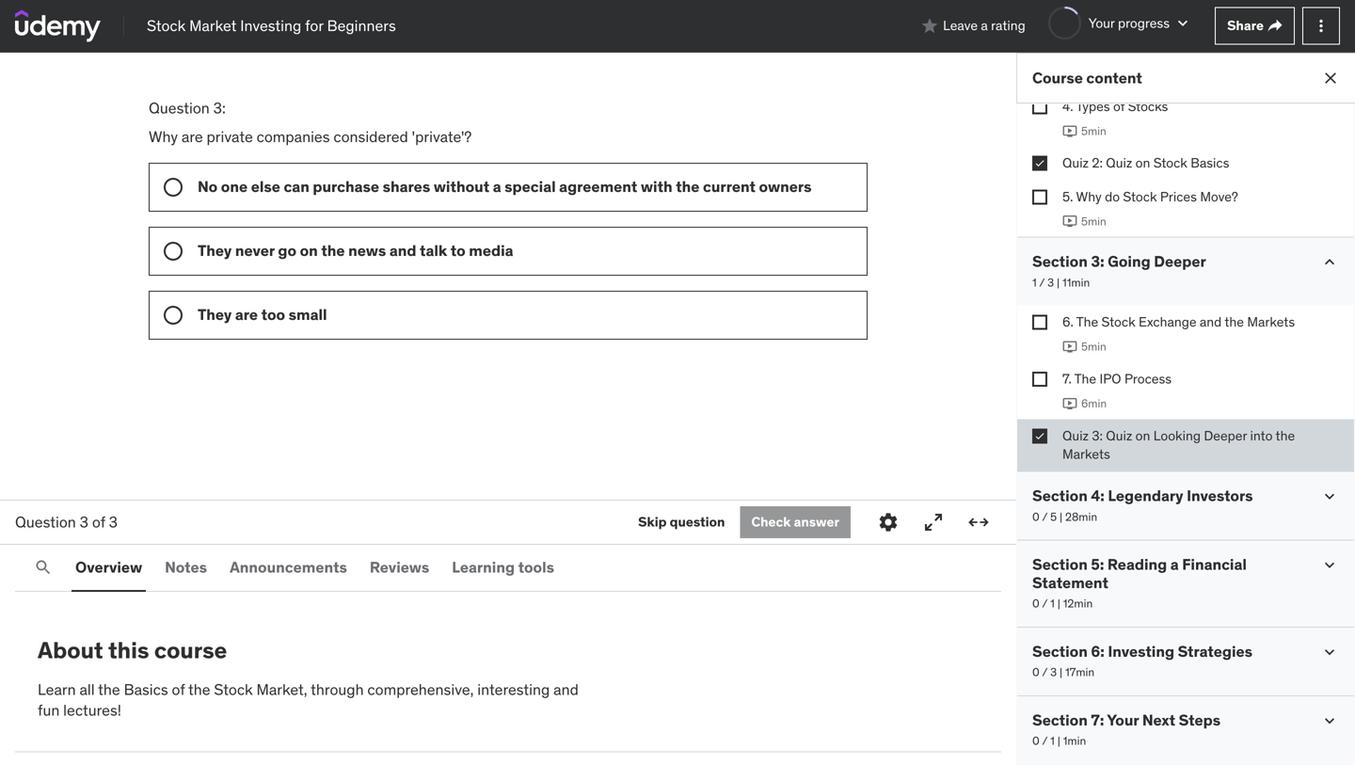 Task type: vqa. For each thing, say whether or not it's contained in the screenshot.
left courses
no



Task type: describe. For each thing, give the bounding box(es) containing it.
this
[[108, 636, 149, 665]]

play types of stocks image
[[1063, 124, 1078, 139]]

markets inside quiz 3: quiz on looking deeper into the markets
[[1063, 446, 1110, 463]]

search image
[[34, 558, 53, 577]]

owners
[[759, 177, 812, 196]]

| inside section 7: your next steps 0 / 1 | 1min
[[1058, 734, 1061, 748]]

play why do stock prices move? image
[[1063, 214, 1078, 229]]

and inside why are private companies considered 'private'? group
[[390, 241, 416, 260]]

leave a rating
[[943, 17, 1026, 34]]

financial
[[1182, 555, 1247, 574]]

fun
[[38, 701, 60, 720]]

section 6: investing strategies button
[[1033, 642, 1253, 661]]

section 7: your next steps 0 / 1 | 1min
[[1033, 710, 1221, 748]]

quiz down 6min at the right of the page
[[1106, 427, 1133, 444]]

share button
[[1215, 7, 1295, 45]]

stock market investing for beginners
[[147, 16, 396, 35]]

progress
[[1118, 14, 1170, 31]]

section 4: legendary investors 0 / 5 | 28min
[[1033, 486, 1253, 524]]

they never go on the news and talk to media
[[198, 241, 513, 260]]

a inside why are private companies considered 'private'? group
[[493, 177, 501, 196]]

a inside leave a rating button
[[981, 17, 988, 34]]

next
[[1143, 710, 1176, 730]]

stocks
[[1128, 98, 1168, 115]]

do
[[1105, 188, 1120, 205]]

'private'?
[[412, 127, 472, 146]]

3 inside the 'section 6: investing strategies 0 / 3 | 17min'
[[1051, 665, 1057, 680]]

check
[[752, 514, 791, 530]]

going
[[1108, 252, 1151, 271]]

why inside sidebar element
[[1076, 188, 1102, 205]]

/ for section 3: going deeper
[[1039, 275, 1045, 290]]

comprehensive,
[[367, 680, 474, 699]]

notes button
[[161, 545, 211, 590]]

small image for section 3: going deeper
[[1321, 253, 1339, 272]]

skip question
[[638, 514, 725, 530]]

learning tools
[[452, 558, 554, 577]]

| for section 3: going deeper
[[1057, 275, 1060, 290]]

5min for types
[[1081, 124, 1107, 138]]

without
[[434, 177, 490, 196]]

xsmall image inside share "button"
[[1268, 18, 1283, 33]]

too
[[261, 305, 285, 324]]

question
[[670, 514, 725, 530]]

never
[[235, 241, 275, 260]]

share
[[1227, 17, 1264, 34]]

market
[[189, 16, 237, 35]]

they for they never go on the news and talk to media
[[198, 241, 232, 260]]

and inside sidebar element
[[1200, 314, 1222, 330]]

section 7: your next steps button
[[1033, 710, 1221, 730]]

to
[[451, 241, 466, 260]]

stock up prices
[[1154, 155, 1188, 171]]

investors
[[1187, 486, 1253, 506]]

the down course
[[188, 680, 210, 699]]

companies
[[257, 127, 330, 146]]

market,
[[257, 680, 307, 699]]

2:
[[1092, 155, 1103, 171]]

learn
[[38, 680, 76, 699]]

5min for the
[[1081, 340, 1107, 354]]

prices
[[1160, 188, 1197, 205]]

quiz right 2:
[[1106, 155, 1133, 171]]

0 inside section 7: your next steps 0 / 1 | 1min
[[1033, 734, 1040, 748]]

12min
[[1063, 596, 1093, 611]]

all
[[80, 680, 95, 699]]

are inside why are private companies considered 'private'? group
[[235, 305, 258, 324]]

small image inside your progress dropdown button
[[1174, 14, 1193, 33]]

looking
[[1154, 427, 1201, 444]]

types
[[1076, 98, 1110, 115]]

with
[[641, 177, 673, 196]]

| for section 6: investing strategies
[[1060, 665, 1063, 680]]

purchase
[[313, 177, 379, 196]]

1 horizontal spatial markets
[[1247, 314, 1295, 330]]

/ inside section 5: reading a financial statement 0 / 1 | 12min
[[1042, 596, 1048, 611]]

4. types of stocks
[[1063, 98, 1168, 115]]

private
[[207, 127, 253, 146]]

ipo
[[1100, 370, 1122, 387]]

learning tools button
[[448, 545, 558, 590]]

0 inside section 4: legendary investors 0 / 5 | 28min
[[1033, 509, 1040, 524]]

play the stock exchange and the markets image
[[1063, 339, 1078, 354]]

one
[[221, 177, 248, 196]]

small image inside leave a rating button
[[921, 16, 939, 35]]

3: for quiz
[[1092, 427, 1103, 444]]

1min
[[1063, 734, 1086, 748]]

small image for strategies
[[1321, 643, 1339, 661]]

section for section 7: your next steps
[[1033, 710, 1088, 730]]

7:
[[1091, 710, 1104, 730]]

reviews button
[[366, 545, 433, 590]]

section for section 5: reading a financial statement
[[1033, 555, 1088, 574]]

5
[[1051, 509, 1057, 524]]

they are too small
[[198, 305, 327, 324]]

stock market investing for beginners link
[[147, 15, 396, 36]]

why are private companies considered 'private'? group
[[149, 163, 868, 340]]

stock right do
[[1123, 188, 1157, 205]]

the right with
[[676, 177, 700, 196]]

deeper inside section 3: going deeper 1 / 3 | 11min
[[1154, 252, 1206, 271]]

small
[[289, 305, 327, 324]]

6. the stock exchange and the markets
[[1063, 314, 1295, 330]]

else
[[251, 177, 280, 196]]

can
[[284, 177, 310, 196]]

small image for investors
[[1321, 487, 1339, 506]]

6:
[[1091, 642, 1105, 661]]

section 3: going deeper button
[[1033, 252, 1206, 271]]

course content
[[1033, 68, 1143, 87]]

special
[[505, 177, 556, 196]]

on for looking
[[1136, 427, 1151, 444]]

on for the
[[300, 241, 318, 260]]

0 inside the 'section 6: investing strategies 0 / 3 | 17min'
[[1033, 665, 1040, 680]]

course
[[154, 636, 227, 665]]

the for 6.
[[1077, 314, 1099, 330]]

steps
[[1179, 710, 1221, 730]]

quiz 3: quiz on looking deeper into the markets
[[1063, 427, 1295, 463]]

your progress button
[[1048, 7, 1193, 40]]

leave
[[943, 17, 978, 34]]



Task type: locate. For each thing, give the bounding box(es) containing it.
shares
[[383, 177, 430, 196]]

1 vertical spatial why
[[1076, 188, 1102, 205]]

of up overview
[[92, 512, 105, 532]]

lectures!
[[63, 701, 121, 720]]

small image
[[1174, 14, 1193, 33], [1321, 487, 1339, 506], [1321, 643, 1339, 661]]

answer
[[794, 514, 840, 530]]

1 vertical spatial 1
[[1051, 596, 1055, 611]]

of down course
[[172, 680, 185, 699]]

your inside section 7: your next steps 0 / 1 | 1min
[[1107, 710, 1139, 730]]

3: for question
[[213, 98, 226, 118]]

5min right the play types of stocks 'image'
[[1081, 124, 1107, 138]]

section 4: legendary investors button
[[1033, 486, 1253, 506]]

of for 3
[[92, 512, 105, 532]]

1 vertical spatial and
[[1200, 314, 1222, 330]]

1 vertical spatial they
[[198, 305, 232, 324]]

0 vertical spatial 3:
[[213, 98, 226, 118]]

1 vertical spatial on
[[300, 241, 318, 260]]

process
[[1125, 370, 1172, 387]]

0 left 17min
[[1033, 665, 1040, 680]]

question 3 of 3
[[15, 512, 118, 532]]

5. why do stock prices move?
[[1063, 188, 1238, 205]]

section inside section 3: going deeper 1 / 3 | 11min
[[1033, 252, 1088, 271]]

section up "1min"
[[1033, 710, 1088, 730]]

current
[[703, 177, 756, 196]]

they for they are too small
[[198, 305, 232, 324]]

investing for strategies
[[1108, 642, 1175, 661]]

0
[[1033, 509, 1040, 524], [1033, 596, 1040, 611], [1033, 665, 1040, 680], [1033, 734, 1040, 748]]

stock
[[147, 16, 186, 35], [1154, 155, 1188, 171], [1123, 188, 1157, 205], [1102, 314, 1136, 330], [214, 680, 253, 699]]

1 vertical spatial 3:
[[1091, 252, 1105, 271]]

1 they from the top
[[198, 241, 232, 260]]

why left 'private'
[[149, 127, 178, 146]]

xsmall image left 2:
[[1033, 156, 1048, 171]]

1 xsmall image from the top
[[1033, 156, 1048, 171]]

0 left 5
[[1033, 509, 1040, 524]]

statement
[[1033, 573, 1109, 592]]

4 0 from the top
[[1033, 734, 1040, 748]]

2 vertical spatial 5min
[[1081, 340, 1107, 354]]

overview button
[[72, 545, 146, 590]]

overview
[[75, 558, 142, 577]]

section for section 3: going deeper
[[1033, 252, 1088, 271]]

section for section 6: investing strategies
[[1033, 642, 1088, 661]]

2 vertical spatial of
[[172, 680, 185, 699]]

2 vertical spatial small image
[[1321, 643, 1339, 661]]

the left news
[[321, 241, 345, 260]]

/ down statement
[[1042, 596, 1048, 611]]

1 vertical spatial 5min
[[1081, 214, 1107, 229]]

investing right 6:
[[1108, 642, 1175, 661]]

2 vertical spatial 3:
[[1092, 427, 1103, 444]]

investing inside the 'section 6: investing strategies 0 / 3 | 17min'
[[1108, 642, 1175, 661]]

reviews
[[370, 558, 429, 577]]

0 horizontal spatial are
[[182, 127, 203, 146]]

basics inside learn all the basics of the stock market, through comprehensive, interesting and fun lectures!
[[124, 680, 168, 699]]

5.
[[1063, 188, 1073, 205]]

quiz left 2:
[[1063, 155, 1089, 171]]

actions image
[[1312, 16, 1331, 35]]

fullscreen image
[[922, 511, 945, 534]]

your inside your progress dropdown button
[[1089, 14, 1115, 31]]

1 horizontal spatial are
[[235, 305, 258, 324]]

a right reading
[[1171, 555, 1179, 574]]

basics inside sidebar element
[[1191, 155, 1230, 171]]

0 vertical spatial markets
[[1247, 314, 1295, 330]]

4 section from the top
[[1033, 642, 1088, 661]]

3: up 'private'
[[213, 98, 226, 118]]

section 5: reading a financial statement button
[[1033, 555, 1305, 592]]

3:
[[213, 98, 226, 118], [1091, 252, 1105, 271], [1092, 427, 1103, 444]]

3: inside 'question 3: why are private companies considered 'private'?'
[[213, 98, 226, 118]]

1 vertical spatial the
[[1075, 370, 1097, 387]]

are
[[182, 127, 203, 146], [235, 305, 258, 324]]

small image for section 7: your next steps
[[1321, 711, 1339, 730]]

no
[[198, 177, 218, 196]]

1 vertical spatial deeper
[[1204, 427, 1247, 444]]

xsmall image for 4.
[[1033, 156, 1048, 171]]

deeper right going
[[1154, 252, 1206, 271]]

and right interesting
[[554, 680, 579, 699]]

1 vertical spatial are
[[235, 305, 258, 324]]

17min
[[1066, 665, 1095, 680]]

they left too
[[198, 305, 232, 324]]

/ for section 6: investing strategies
[[1042, 665, 1048, 680]]

question for question 3 of 3
[[15, 512, 76, 532]]

/ inside section 4: legendary investors 0 / 5 | 28min
[[1042, 509, 1048, 524]]

0 vertical spatial your
[[1089, 14, 1115, 31]]

play the ipo process image
[[1063, 396, 1078, 411]]

why right 5.
[[1076, 188, 1102, 205]]

6min
[[1081, 396, 1107, 411]]

5 section from the top
[[1033, 710, 1088, 730]]

3
[[1048, 275, 1054, 290], [80, 512, 88, 532], [109, 512, 118, 532], [1051, 665, 1057, 680]]

are left 'private'
[[182, 127, 203, 146]]

1 left "1min"
[[1051, 734, 1055, 748]]

6.
[[1063, 314, 1074, 330]]

leave a rating button
[[921, 3, 1026, 48]]

1 horizontal spatial why
[[1076, 188, 1102, 205]]

28min
[[1065, 509, 1098, 524]]

0 vertical spatial 5min
[[1081, 124, 1107, 138]]

1 left 11min on the top right of the page
[[1033, 275, 1037, 290]]

2 horizontal spatial and
[[1200, 314, 1222, 330]]

| inside section 3: going deeper 1 / 3 | 11min
[[1057, 275, 1060, 290]]

the right all
[[98, 680, 120, 699]]

2 vertical spatial xsmall image
[[1033, 372, 1048, 387]]

1 vertical spatial investing
[[1108, 642, 1175, 661]]

| inside section 5: reading a financial statement 0 / 1 | 12min
[[1058, 596, 1061, 611]]

1 5min from the top
[[1081, 124, 1107, 138]]

small image for section 5: reading a financial statement
[[1321, 556, 1339, 575]]

0 vertical spatial the
[[1077, 314, 1099, 330]]

11min
[[1063, 275, 1090, 290]]

/ for section 4: legendary investors
[[1042, 509, 1048, 524]]

on inside quiz 3: quiz on looking deeper into the markets
[[1136, 427, 1151, 444]]

5min right play why do stock prices move? 'icon' on the right of page
[[1081, 214, 1107, 229]]

0 vertical spatial are
[[182, 127, 203, 146]]

and right 'exchange'
[[1200, 314, 1222, 330]]

and left talk
[[390, 241, 416, 260]]

learn all the basics of the stock market, through comprehensive, interesting and fun lectures!
[[38, 680, 579, 720]]

xsmall image
[[1033, 156, 1048, 171], [1033, 315, 1048, 330], [1033, 372, 1048, 387]]

| for section 4: legendary investors
[[1060, 509, 1063, 524]]

check answer
[[752, 514, 840, 530]]

0 vertical spatial small image
[[1174, 14, 1193, 33]]

notes
[[165, 558, 207, 577]]

0 vertical spatial and
[[390, 241, 416, 260]]

close course content sidebar image
[[1321, 69, 1340, 88]]

| left 11min on the top right of the page
[[1057, 275, 1060, 290]]

0 vertical spatial 1
[[1033, 275, 1037, 290]]

question inside 'question 3: why are private companies considered 'private'?'
[[149, 98, 210, 118]]

check answer button
[[740, 506, 851, 538]]

xsmall image left 6.
[[1033, 315, 1048, 330]]

5:
[[1091, 555, 1104, 574]]

into
[[1250, 427, 1273, 444]]

1 horizontal spatial basics
[[1191, 155, 1230, 171]]

2 vertical spatial and
[[554, 680, 579, 699]]

0 vertical spatial why
[[149, 127, 178, 146]]

1 vertical spatial xsmall image
[[1033, 315, 1048, 330]]

| right 5
[[1060, 509, 1063, 524]]

on for stock
[[1136, 155, 1151, 171]]

investing left for
[[240, 16, 301, 35]]

2 0 from the top
[[1033, 596, 1040, 611]]

the right 'exchange'
[[1225, 314, 1244, 330]]

0 horizontal spatial and
[[390, 241, 416, 260]]

section inside section 7: your next steps 0 / 1 | 1min
[[1033, 710, 1088, 730]]

1 vertical spatial question
[[15, 512, 76, 532]]

news
[[348, 241, 386, 260]]

0 horizontal spatial a
[[493, 177, 501, 196]]

expanded view image
[[968, 511, 990, 534]]

for
[[305, 16, 324, 35]]

announcements
[[230, 558, 347, 577]]

of for types
[[1113, 98, 1125, 115]]

settings image
[[877, 511, 900, 534]]

/ left 5
[[1042, 509, 1048, 524]]

tools
[[518, 558, 554, 577]]

1 vertical spatial your
[[1107, 710, 1139, 730]]

2 section from the top
[[1033, 486, 1088, 506]]

2 horizontal spatial of
[[1113, 98, 1125, 115]]

| left 17min
[[1060, 665, 1063, 680]]

on right go
[[300, 241, 318, 260]]

rating
[[991, 17, 1026, 34]]

0 vertical spatial of
[[1113, 98, 1125, 115]]

section inside section 5: reading a financial statement 0 / 1 | 12min
[[1033, 555, 1088, 574]]

1 inside section 3: going deeper 1 / 3 | 11min
[[1033, 275, 1037, 290]]

1 vertical spatial basics
[[124, 680, 168, 699]]

they
[[198, 241, 232, 260], [198, 305, 232, 324]]

0 horizontal spatial markets
[[1063, 446, 1110, 463]]

/ inside section 3: going deeper 1 / 3 | 11min
[[1039, 275, 1045, 290]]

xsmall image for 6.
[[1033, 372, 1048, 387]]

section up 17min
[[1033, 642, 1088, 661]]

7.
[[1063, 370, 1072, 387]]

legendary
[[1108, 486, 1184, 506]]

talk
[[420, 241, 447, 260]]

the
[[1077, 314, 1099, 330], [1075, 370, 1097, 387]]

of inside sidebar element
[[1113, 98, 1125, 115]]

course
[[1033, 68, 1083, 87]]

|
[[1057, 275, 1060, 290], [1060, 509, 1063, 524], [1058, 596, 1061, 611], [1060, 665, 1063, 680], [1058, 734, 1061, 748]]

the inside quiz 3: quiz on looking deeper into the markets
[[1276, 427, 1295, 444]]

a left special
[[493, 177, 501, 196]]

section up 11min on the top right of the page
[[1033, 252, 1088, 271]]

quiz down play the ipo process icon
[[1063, 427, 1089, 444]]

/ inside the 'section 6: investing strategies 0 / 3 | 17min'
[[1042, 665, 1048, 680]]

beginners
[[327, 16, 396, 35]]

content
[[1087, 68, 1143, 87]]

5min right play the stock exchange and the markets icon at the top right of the page
[[1081, 340, 1107, 354]]

2 they from the top
[[198, 305, 232, 324]]

0 vertical spatial deeper
[[1154, 252, 1206, 271]]

and inside learn all the basics of the stock market, through comprehensive, interesting and fun lectures!
[[554, 680, 579, 699]]

0 inside section 5: reading a financial statement 0 / 1 | 12min
[[1033, 596, 1040, 611]]

section for section 4: legendary investors
[[1033, 486, 1088, 506]]

your left 'progress'
[[1089, 14, 1115, 31]]

on up 5. why do stock prices move?
[[1136, 155, 1151, 171]]

question up 'private'
[[149, 98, 210, 118]]

3: down 6min at the right of the page
[[1092, 427, 1103, 444]]

0 vertical spatial xsmall image
[[1033, 156, 1048, 171]]

3 xsmall image from the top
[[1033, 372, 1048, 387]]

1 vertical spatial markets
[[1063, 446, 1110, 463]]

deeper left into
[[1204, 427, 1247, 444]]

investing
[[240, 16, 301, 35], [1108, 642, 1175, 661]]

3: left going
[[1091, 252, 1105, 271]]

question up the search icon
[[15, 512, 76, 532]]

on inside group
[[300, 241, 318, 260]]

the right 7.
[[1075, 370, 1097, 387]]

0 vertical spatial they
[[198, 241, 232, 260]]

0 vertical spatial investing
[[240, 16, 301, 35]]

2 xsmall image from the top
[[1033, 315, 1048, 330]]

your right 7:
[[1107, 710, 1139, 730]]

of right types
[[1113, 98, 1125, 115]]

on left looking
[[1136, 427, 1151, 444]]

1 horizontal spatial investing
[[1108, 642, 1175, 661]]

| left "1min"
[[1058, 734, 1061, 748]]

section 6: investing strategies 0 / 3 | 17min
[[1033, 642, 1253, 680]]

why inside 'question 3: why are private companies considered 'private'?'
[[149, 127, 178, 146]]

1 inside section 5: reading a financial statement 0 / 1 | 12min
[[1051, 596, 1055, 611]]

stock left market
[[147, 16, 186, 35]]

2 5min from the top
[[1081, 214, 1107, 229]]

a left the rating
[[981, 17, 988, 34]]

/ left 11min on the top right of the page
[[1039, 275, 1045, 290]]

udemy image
[[15, 10, 101, 42]]

the right into
[[1276, 427, 1295, 444]]

considered
[[334, 127, 408, 146]]

about this course
[[38, 636, 227, 665]]

about
[[38, 636, 103, 665]]

2 vertical spatial on
[[1136, 427, 1151, 444]]

announcements button
[[226, 545, 351, 590]]

0 down statement
[[1033, 596, 1040, 611]]

1 vertical spatial a
[[493, 177, 501, 196]]

question for question 3: why are private companies considered 'private'?
[[149, 98, 210, 118]]

they left never
[[198, 241, 232, 260]]

3 5min from the top
[[1081, 340, 1107, 354]]

3 inside section 3: going deeper 1 / 3 | 11min
[[1048, 275, 1054, 290]]

/ left "1min"
[[1042, 734, 1048, 748]]

section inside the 'section 6: investing strategies 0 / 3 | 17min'
[[1033, 642, 1088, 661]]

2 vertical spatial a
[[1171, 555, 1179, 574]]

media
[[469, 241, 513, 260]]

and
[[390, 241, 416, 260], [1200, 314, 1222, 330], [554, 680, 579, 699]]

1 vertical spatial small image
[[1321, 487, 1339, 506]]

section inside section 4: legendary investors 0 / 5 | 28min
[[1033, 486, 1088, 506]]

why
[[149, 127, 178, 146], [1076, 188, 1102, 205]]

no one else can purchase shares without a special agreement with the current owners
[[198, 177, 812, 196]]

agreement
[[559, 177, 637, 196]]

0 horizontal spatial question
[[15, 512, 76, 532]]

0 horizontal spatial investing
[[240, 16, 301, 35]]

1 horizontal spatial and
[[554, 680, 579, 699]]

3: inside quiz 3: quiz on looking deeper into the markets
[[1092, 427, 1103, 444]]

| left the '12min' at right bottom
[[1058, 596, 1061, 611]]

0 horizontal spatial of
[[92, 512, 105, 532]]

3: inside section 3: going deeper 1 / 3 | 11min
[[1091, 252, 1105, 271]]

3 section from the top
[[1033, 555, 1088, 574]]

go
[[278, 241, 297, 260]]

basics
[[1191, 155, 1230, 171], [124, 680, 168, 699]]

sidebar element
[[1017, 0, 1355, 765]]

move?
[[1200, 188, 1238, 205]]

1 0 from the top
[[1033, 509, 1040, 524]]

0 left "1min"
[[1033, 734, 1040, 748]]

basics up move?
[[1191, 155, 1230, 171]]

section up 5
[[1033, 486, 1088, 506]]

1 vertical spatial of
[[92, 512, 105, 532]]

skip question button
[[638, 506, 725, 538]]

2 horizontal spatial a
[[1171, 555, 1179, 574]]

1 horizontal spatial of
[[172, 680, 185, 699]]

your
[[1089, 14, 1115, 31], [1107, 710, 1139, 730]]

3 0 from the top
[[1033, 665, 1040, 680]]

stock inside stock market investing for beginners link
[[147, 16, 186, 35]]

0 vertical spatial on
[[1136, 155, 1151, 171]]

2 vertical spatial 1
[[1051, 734, 1055, 748]]

basics down about this course on the bottom left
[[124, 680, 168, 699]]

investing for for
[[240, 16, 301, 35]]

0 vertical spatial a
[[981, 17, 988, 34]]

a
[[981, 17, 988, 34], [493, 177, 501, 196], [1171, 555, 1179, 574]]

your progress
[[1089, 14, 1170, 31]]

the for 7.
[[1075, 370, 1097, 387]]

3: for section
[[1091, 252, 1105, 271]]

xsmall image left 7.
[[1033, 372, 1048, 387]]

a inside section 5: reading a financial statement 0 / 1 | 12min
[[1171, 555, 1179, 574]]

skip
[[638, 514, 667, 530]]

quiz
[[1063, 155, 1089, 171], [1106, 155, 1133, 171], [1063, 427, 1089, 444], [1106, 427, 1133, 444]]

stock left 'exchange'
[[1102, 314, 1136, 330]]

1 inside section 7: your next steps 0 / 1 | 1min
[[1051, 734, 1055, 748]]

5min for why
[[1081, 214, 1107, 229]]

1 left the '12min' at right bottom
[[1051, 596, 1055, 611]]

/ left 17min
[[1042, 665, 1048, 680]]

1 section from the top
[[1033, 252, 1088, 271]]

markets
[[1247, 314, 1295, 330], [1063, 446, 1110, 463]]

stock left market,
[[214, 680, 253, 699]]

0 vertical spatial question
[[149, 98, 210, 118]]

| inside the 'section 6: investing strategies 0 / 3 | 17min'
[[1060, 665, 1063, 680]]

deeper
[[1154, 252, 1206, 271], [1204, 427, 1247, 444]]

are inside 'question 3: why are private companies considered 'private'?'
[[182, 127, 203, 146]]

are left too
[[235, 305, 258, 324]]

deeper inside quiz 3: quiz on looking deeper into the markets
[[1204, 427, 1247, 444]]

of inside learn all the basics of the stock market, through comprehensive, interesting and fun lectures!
[[172, 680, 185, 699]]

stock inside learn all the basics of the stock market, through comprehensive, interesting and fun lectures!
[[214, 680, 253, 699]]

| inside section 4: legendary investors 0 / 5 | 28min
[[1060, 509, 1063, 524]]

1 horizontal spatial question
[[149, 98, 210, 118]]

small image
[[921, 16, 939, 35], [1321, 253, 1339, 272], [1321, 556, 1339, 575], [1321, 711, 1339, 730]]

interesting
[[477, 680, 550, 699]]

0 horizontal spatial basics
[[124, 680, 168, 699]]

0 horizontal spatial why
[[149, 127, 178, 146]]

section left 5: on the bottom right of the page
[[1033, 555, 1088, 574]]

section 3: going deeper 1 / 3 | 11min
[[1033, 252, 1206, 290]]

xsmall image
[[1268, 18, 1283, 33], [1033, 99, 1048, 114], [1033, 189, 1048, 204], [1033, 429, 1048, 444]]

the right 6.
[[1077, 314, 1099, 330]]

0 vertical spatial basics
[[1191, 155, 1230, 171]]

/ inside section 7: your next steps 0 / 1 | 1min
[[1042, 734, 1048, 748]]

1 horizontal spatial a
[[981, 17, 988, 34]]

4.
[[1063, 98, 1073, 115]]



